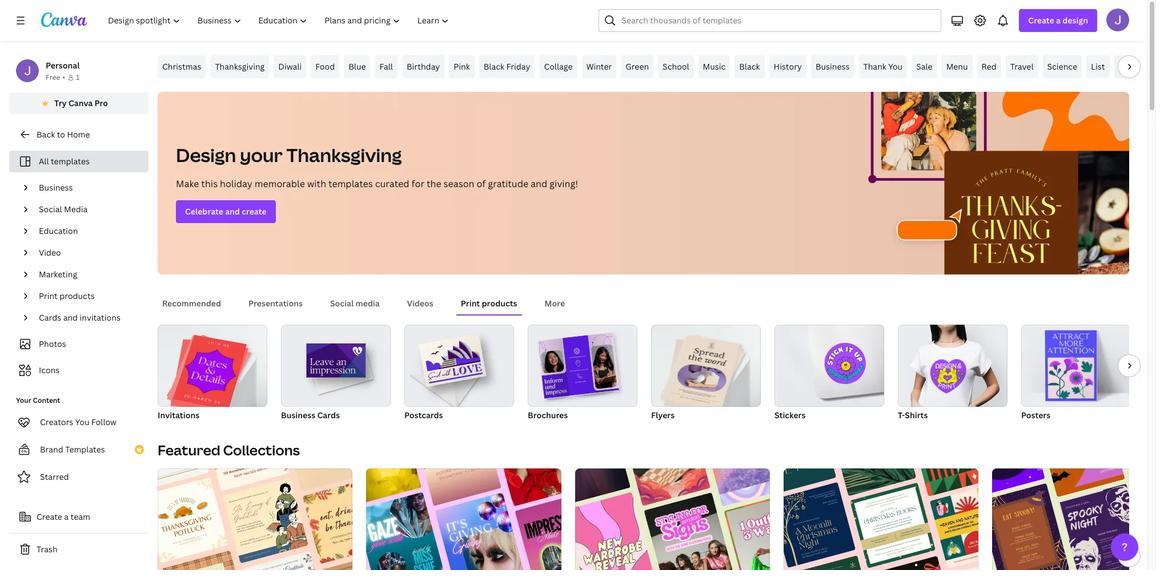 Task type: vqa. For each thing, say whether or not it's contained in the screenshot.
Type button
no



Task type: locate. For each thing, give the bounding box(es) containing it.
brochure image
[[528, 325, 638, 407], [538, 333, 619, 399]]

creators you follow
[[40, 417, 117, 428]]

1 vertical spatial and
[[225, 206, 240, 217]]

print products link
[[34, 286, 142, 307]]

0 vertical spatial business
[[816, 61, 850, 72]]

1 horizontal spatial you
[[889, 61, 903, 72]]

your content
[[16, 396, 60, 406]]

1 horizontal spatial and
[[225, 206, 240, 217]]

1 vertical spatial a
[[64, 512, 69, 523]]

0 vertical spatial business link
[[811, 55, 854, 78]]

business up "collections"
[[281, 410, 315, 421]]

0 vertical spatial thanksgiving
[[215, 61, 265, 72]]

create a team
[[37, 512, 90, 523]]

create left design
[[1029, 15, 1055, 26]]

create inside dropdown button
[[1029, 15, 1055, 26]]

thanksgiving
[[215, 61, 265, 72], [287, 143, 402, 167]]

marketing link
[[34, 264, 142, 286]]

top level navigation element
[[101, 9, 459, 32]]

collage link
[[540, 55, 577, 78]]

1 vertical spatial templates
[[329, 178, 373, 190]]

templates right with on the left of the page
[[329, 178, 373, 190]]

products up cards and invitations
[[60, 291, 95, 302]]

0 horizontal spatial you
[[75, 417, 89, 428]]

0 horizontal spatial print products
[[39, 291, 95, 302]]

design
[[176, 143, 236, 167]]

0 vertical spatial create
[[1029, 15, 1055, 26]]

0 horizontal spatial a
[[64, 512, 69, 523]]

0 horizontal spatial print
[[39, 291, 58, 302]]

collections
[[223, 441, 300, 460]]

invitations
[[158, 410, 199, 421]]

postcards link
[[405, 325, 514, 423]]

red link
[[977, 55, 1001, 78]]

history
[[774, 61, 802, 72]]

sticker image
[[775, 325, 884, 407], [823, 341, 868, 387]]

posters link
[[1022, 325, 1131, 423]]

print inside 'button'
[[461, 298, 480, 309]]

social inside button
[[330, 298, 354, 309]]

None search field
[[599, 9, 942, 32]]

history link
[[769, 55, 807, 78]]

1 horizontal spatial thanksgiving
[[287, 143, 402, 167]]

music
[[703, 61, 726, 72]]

t shirt image
[[898, 325, 1008, 407], [926, 344, 973, 407]]

business link left thank
[[811, 55, 854, 78]]

design
[[1063, 15, 1088, 26]]

pro
[[95, 98, 108, 109]]

red
[[982, 61, 997, 72]]

all
[[39, 156, 49, 167]]

1 vertical spatial cards
[[317, 410, 340, 421]]

a inside dropdown button
[[1056, 15, 1061, 26]]

templates
[[51, 156, 90, 167], [329, 178, 373, 190]]

business card image
[[281, 325, 391, 407], [306, 344, 366, 378]]

business link up 'media'
[[34, 177, 142, 199]]

music link
[[698, 55, 730, 78]]

print products
[[39, 291, 95, 302], [461, 298, 517, 309]]

1 vertical spatial create
[[37, 512, 62, 523]]

and down print products link
[[63, 313, 78, 323]]

thanksgiving left diwali
[[215, 61, 265, 72]]

1 horizontal spatial print
[[461, 298, 480, 309]]

shirts
[[905, 410, 928, 421]]

black inside black friday link
[[484, 61, 505, 72]]

social left media
[[330, 298, 354, 309]]

products inside the print products 'button'
[[482, 298, 517, 309]]

print products inside 'button'
[[461, 298, 517, 309]]

travel link
[[1006, 55, 1038, 78]]

social media
[[39, 204, 88, 215]]

thanksgiving up with on the left of the page
[[287, 143, 402, 167]]

1 horizontal spatial templates
[[329, 178, 373, 190]]

celebrate
[[185, 206, 223, 217]]

travel
[[1011, 61, 1034, 72]]

postcard image
[[405, 325, 514, 407], [419, 334, 487, 387]]

1 vertical spatial you
[[75, 417, 89, 428]]

create inside button
[[37, 512, 62, 523]]

winter link
[[582, 55, 617, 78]]

business up social media
[[39, 182, 73, 193]]

social for social media
[[330, 298, 354, 309]]

1 vertical spatial social
[[330, 298, 354, 309]]

2 vertical spatial and
[[63, 313, 78, 323]]

business for leftmost business link
[[39, 182, 73, 193]]

0 horizontal spatial social
[[39, 204, 62, 215]]

1 vertical spatial business
[[39, 182, 73, 193]]

print
[[39, 291, 58, 302], [461, 298, 480, 309]]

you inside "link"
[[75, 417, 89, 428]]

you left follow
[[75, 417, 89, 428]]

1 black from the left
[[484, 61, 505, 72]]

invitation image
[[158, 325, 267, 407], [173, 335, 246, 411]]

business
[[816, 61, 850, 72], [39, 182, 73, 193], [281, 410, 315, 421]]

business for the right business link
[[816, 61, 850, 72]]

0 vertical spatial a
[[1056, 15, 1061, 26]]

trash link
[[9, 539, 149, 562]]

a inside button
[[64, 512, 69, 523]]

christmas
[[162, 61, 201, 72]]

back to home
[[37, 129, 90, 140]]

1 horizontal spatial business
[[281, 410, 315, 421]]

list link
[[1087, 55, 1110, 78]]

black right music
[[739, 61, 760, 72]]

flyer image
[[651, 325, 761, 407], [666, 335, 740, 411]]

and for cards and invitations
[[63, 313, 78, 323]]

back
[[37, 129, 55, 140]]

brand templates link
[[9, 439, 149, 462]]

and left giving!
[[531, 178, 547, 190]]

starred
[[40, 472, 69, 483]]

team
[[71, 512, 90, 523]]

create
[[242, 206, 267, 217]]

create for create a team
[[37, 512, 62, 523]]

0 vertical spatial and
[[531, 178, 547, 190]]

social for social media
[[39, 204, 62, 215]]

products left more
[[482, 298, 517, 309]]

1 vertical spatial thanksgiving
[[287, 143, 402, 167]]

social up education
[[39, 204, 62, 215]]

brand
[[40, 444, 63, 455]]

create a design button
[[1019, 9, 1098, 32]]

season
[[444, 178, 474, 190]]

products
[[60, 291, 95, 302], [482, 298, 517, 309]]

templates right 'all'
[[51, 156, 90, 167]]

posters
[[1022, 410, 1051, 421]]

1 horizontal spatial products
[[482, 298, 517, 309]]

create for create a design
[[1029, 15, 1055, 26]]

1 horizontal spatial create
[[1029, 15, 1055, 26]]

0 horizontal spatial business
[[39, 182, 73, 193]]

education link
[[34, 221, 142, 242]]

products for print products link
[[60, 291, 95, 302]]

2 vertical spatial business
[[281, 410, 315, 421]]

personal
[[46, 60, 80, 71]]

1 horizontal spatial a
[[1056, 15, 1061, 26]]

social inside "link"
[[39, 204, 62, 215]]

0 horizontal spatial and
[[63, 313, 78, 323]]

thanksgiving link
[[210, 55, 269, 78]]

and left create
[[225, 206, 240, 217]]

print inside print products link
[[39, 291, 58, 302]]

create left team
[[37, 512, 62, 523]]

1 horizontal spatial print products
[[461, 298, 517, 309]]

christmas link
[[158, 55, 206, 78]]

products inside print products link
[[60, 291, 95, 302]]

0 vertical spatial you
[[889, 61, 903, 72]]

0 horizontal spatial products
[[60, 291, 95, 302]]

collage
[[544, 61, 573, 72]]

more
[[545, 298, 565, 309]]

science link
[[1043, 55, 1082, 78]]

featured
[[158, 441, 220, 460]]

2 black from the left
[[739, 61, 760, 72]]

cards and invitations link
[[34, 307, 142, 329]]

marketing
[[39, 269, 77, 280]]

creators you follow link
[[9, 411, 149, 434]]

1 horizontal spatial social
[[330, 298, 354, 309]]

0 vertical spatial cards
[[39, 313, 61, 323]]

black left friday at the left of page
[[484, 61, 505, 72]]

business left thank
[[816, 61, 850, 72]]

0 vertical spatial social
[[39, 204, 62, 215]]

poster image
[[1022, 325, 1131, 407], [1045, 331, 1097, 402]]

green
[[626, 61, 649, 72]]

print right "videos"
[[461, 298, 480, 309]]

a left design
[[1056, 15, 1061, 26]]

you right thank
[[889, 61, 903, 72]]

black inside black "link"
[[739, 61, 760, 72]]

invitations link
[[158, 325, 267, 423]]

a left team
[[64, 512, 69, 523]]

2 horizontal spatial business
[[816, 61, 850, 72]]

0 vertical spatial templates
[[51, 156, 90, 167]]

design your thanksgiving
[[176, 143, 402, 167]]

pink
[[454, 61, 470, 72]]

black
[[484, 61, 505, 72], [739, 61, 760, 72]]

birthday
[[407, 61, 440, 72]]

create a design
[[1029, 15, 1088, 26]]

brand templates
[[40, 444, 105, 455]]

t-shirts link
[[898, 325, 1008, 423]]

black for black friday
[[484, 61, 505, 72]]

make this holiday memorable with templates curated for the season of gratitude and giving!
[[176, 178, 578, 190]]

1 horizontal spatial black
[[739, 61, 760, 72]]

menu link
[[942, 55, 973, 78]]

brochures link
[[528, 325, 638, 423]]

0 horizontal spatial create
[[37, 512, 62, 523]]

print down marketing
[[39, 291, 58, 302]]

0 horizontal spatial black
[[484, 61, 505, 72]]

1 vertical spatial business link
[[34, 177, 142, 199]]

trash
[[37, 544, 57, 555]]



Task type: describe. For each thing, give the bounding box(es) containing it.
celebrate and create link
[[176, 201, 276, 223]]

fall link
[[375, 55, 398, 78]]

social media link
[[34, 199, 142, 221]]

memorable
[[255, 178, 305, 190]]

videos button
[[403, 293, 438, 315]]

photos
[[39, 339, 66, 350]]

1 horizontal spatial cards
[[317, 410, 340, 421]]

you for creators
[[75, 417, 89, 428]]

holiday
[[220, 178, 252, 190]]

science
[[1048, 61, 1078, 72]]

black link
[[735, 55, 765, 78]]

more button
[[540, 293, 570, 315]]

and for celebrate and create
[[225, 206, 240, 217]]

video link
[[34, 242, 142, 264]]

Search search field
[[622, 10, 934, 31]]

your
[[16, 396, 31, 406]]

recommended
[[162, 298, 221, 309]]

icons
[[39, 365, 60, 376]]

products for the print products 'button'
[[482, 298, 517, 309]]

presentations
[[249, 298, 303, 309]]

video
[[39, 247, 61, 258]]

invitations
[[80, 313, 120, 323]]

green link
[[621, 55, 654, 78]]

canva
[[69, 98, 93, 109]]

menu
[[946, 61, 968, 72]]

print products for the print products 'button'
[[461, 298, 517, 309]]

nature link
[[1114, 55, 1150, 78]]

thank you link
[[859, 55, 907, 78]]

create a team button
[[9, 506, 149, 529]]

0 horizontal spatial cards
[[39, 313, 61, 323]]

0 horizontal spatial templates
[[51, 156, 90, 167]]

to
[[57, 129, 65, 140]]

friday
[[506, 61, 530, 72]]

photos link
[[16, 334, 142, 355]]

social media
[[330, 298, 380, 309]]

free •
[[46, 73, 65, 82]]

0 horizontal spatial thanksgiving
[[215, 61, 265, 72]]

thank
[[864, 61, 887, 72]]

featured collections
[[158, 441, 300, 460]]

blue link
[[344, 55, 371, 78]]

fall
[[380, 61, 393, 72]]

presentations button
[[244, 293, 307, 315]]

birthday link
[[402, 55, 445, 78]]

this
[[201, 178, 218, 190]]

you for thank
[[889, 61, 903, 72]]

a for design
[[1056, 15, 1061, 26]]

curated
[[375, 178, 409, 190]]

2 horizontal spatial and
[[531, 178, 547, 190]]

blue
[[349, 61, 366, 72]]

business cards
[[281, 410, 340, 421]]

follow
[[91, 417, 117, 428]]

starred link
[[9, 466, 149, 489]]

postcards
[[405, 410, 443, 421]]

flyers
[[651, 410, 675, 421]]

•
[[62, 73, 65, 82]]

giving!
[[550, 178, 578, 190]]

list
[[1091, 61, 1105, 72]]

creators
[[40, 417, 73, 428]]

try canva pro
[[54, 98, 108, 109]]

of
[[477, 178, 486, 190]]

cards and invitations
[[39, 313, 120, 323]]

media
[[356, 298, 380, 309]]

celebrate and create
[[185, 206, 267, 217]]

try canva pro button
[[9, 93, 149, 114]]

school link
[[658, 55, 694, 78]]

1 horizontal spatial business link
[[811, 55, 854, 78]]

a for team
[[64, 512, 69, 523]]

t-
[[898, 410, 905, 421]]

print products for print products link
[[39, 291, 95, 302]]

t shirt image inside 't-shirts' link
[[926, 344, 973, 407]]

diwali
[[278, 61, 302, 72]]

home
[[67, 129, 90, 140]]

all templates
[[39, 156, 90, 167]]

pink link
[[449, 55, 475, 78]]

back to home link
[[9, 123, 149, 146]]

food link
[[311, 55, 339, 78]]

black friday link
[[479, 55, 535, 78]]

design your thanksgiving image
[[855, 92, 1130, 275]]

print for print products link
[[39, 291, 58, 302]]

sale link
[[912, 55, 937, 78]]

food
[[315, 61, 335, 72]]

stickers
[[775, 410, 806, 421]]

black for black
[[739, 61, 760, 72]]

brochures
[[528, 410, 568, 421]]

try
[[54, 98, 67, 109]]

0 horizontal spatial business link
[[34, 177, 142, 199]]

school
[[663, 61, 689, 72]]

diwali link
[[274, 55, 306, 78]]

recommended button
[[158, 293, 226, 315]]

business cards link
[[281, 325, 391, 423]]

print for the print products 'button'
[[461, 298, 480, 309]]

flyers link
[[651, 325, 761, 423]]

your
[[240, 143, 283, 167]]

content
[[33, 396, 60, 406]]

with
[[307, 178, 326, 190]]

jacob simon image
[[1107, 9, 1130, 31]]



